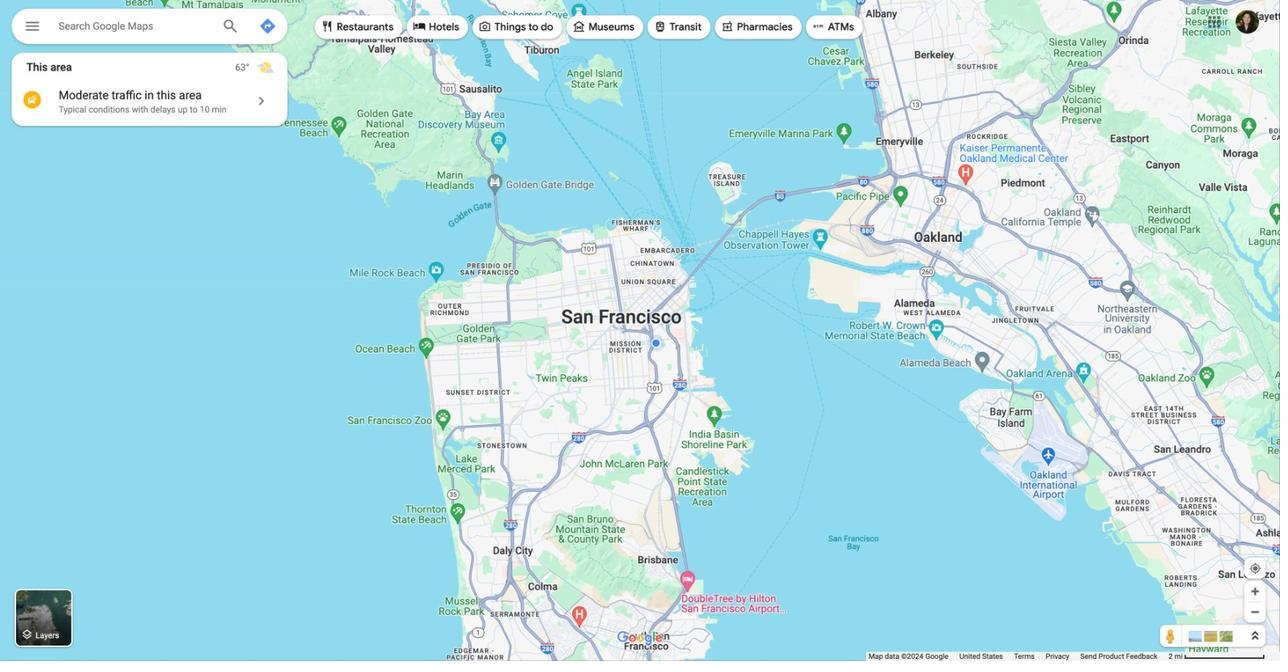 Task type: describe. For each thing, give the bounding box(es) containing it.
this area region
[[12, 53, 288, 126]]

show street view coverage image
[[1161, 626, 1183, 648]]

Search Google Maps field
[[12, 9, 288, 48]]

zoom in image
[[1250, 587, 1261, 598]]

none field inside search google maps field
[[59, 17, 210, 34]]

none search field inside google maps element
[[12, 9, 288, 48]]

google maps element
[[0, 0, 1281, 662]]



Task type: locate. For each thing, give the bounding box(es) containing it.
partly cloudy image
[[257, 59, 274, 76]]

zoom out image
[[1250, 607, 1261, 618]]

from your device image
[[1249, 563, 1263, 576]]

google account: lina lukyantseva  
(lina@adept.ai) image
[[1236, 10, 1260, 34]]

None search field
[[12, 9, 288, 48]]

None field
[[59, 17, 210, 34]]



Task type: vqa. For each thing, say whether or not it's contained in the screenshot.
field
yes



